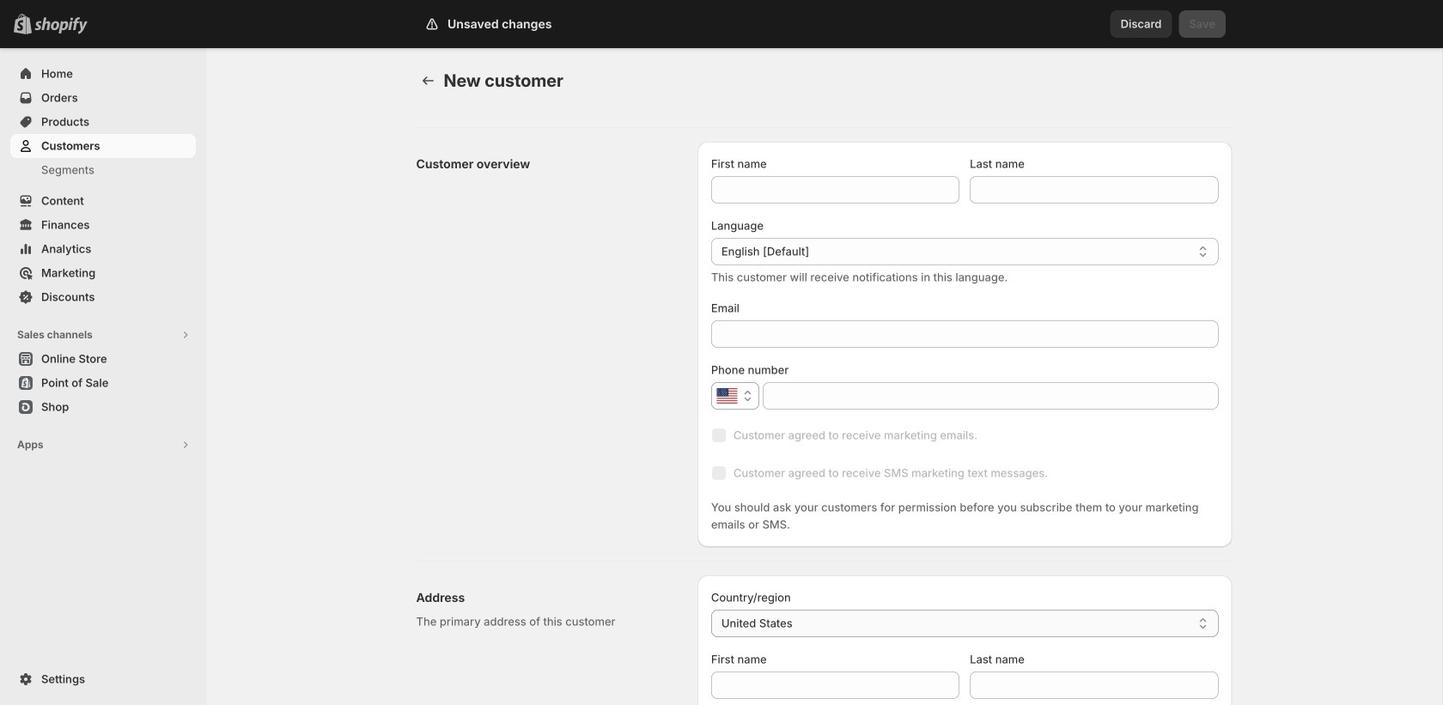 Task type: describe. For each thing, give the bounding box(es) containing it.
shopify image
[[34, 17, 88, 34]]



Task type: vqa. For each thing, say whether or not it's contained in the screenshot.
app within the the shop boost your brand presence and connect with customers on shop set up app
no



Task type: locate. For each thing, give the bounding box(es) containing it.
None text field
[[711, 176, 960, 204], [970, 176, 1219, 204], [763, 382, 1219, 410], [711, 672, 960, 699], [970, 672, 1219, 699], [711, 176, 960, 204], [970, 176, 1219, 204], [763, 382, 1219, 410], [711, 672, 960, 699], [970, 672, 1219, 699]]

united states (+1) image
[[717, 388, 737, 404]]

None email field
[[711, 320, 1219, 348]]



